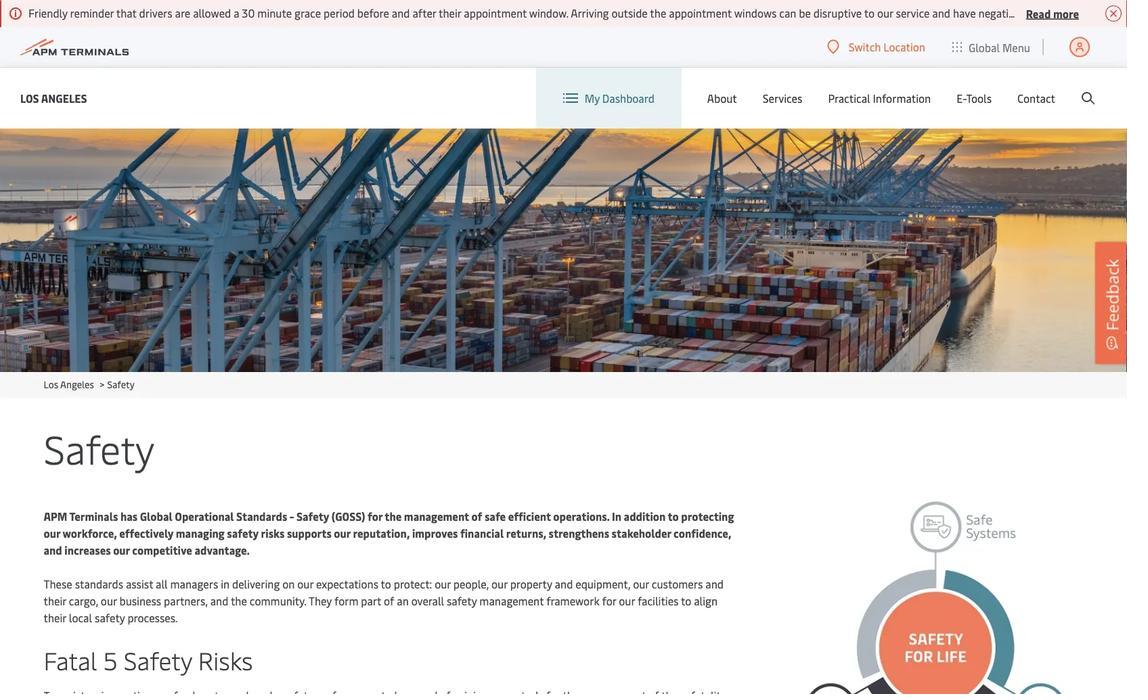Task type: vqa. For each thing, say whether or not it's contained in the screenshot.
Practical Information popup button
yes



Task type: describe. For each thing, give the bounding box(es) containing it.
efficient
[[508, 510, 551, 524]]

people,
[[454, 577, 489, 592]]

0 vertical spatial the
[[650, 6, 667, 20]]

services
[[763, 91, 803, 105]]

framework
[[547, 594, 600, 609]]

safety down processes.
[[124, 644, 192, 677]]

our up the overall
[[435, 577, 451, 592]]

1 vertical spatial safety
[[447, 594, 477, 609]]

operations.
[[554, 510, 610, 524]]

fatal 5 safety risks
[[44, 644, 253, 677]]

reputation,
[[353, 527, 410, 541]]

2 vertical spatial safety
[[95, 611, 125, 626]]

read more button
[[1027, 5, 1080, 22]]

addition
[[624, 510, 666, 524]]

service
[[896, 6, 930, 20]]

1 drivers from the left
[[139, 6, 172, 20]]

apm terminals has global operational standards - safety (goss) for the management of safe efficient operations. in addition to protecting our workforce, effectively managing safety risks supports our reputation, improves financial returns, strengthens stakeholder confidence, and increases our competitive advantage.
[[44, 510, 734, 558]]

management inside apm terminals has global operational standards - safety (goss) for the management of safe efficient operations. in addition to protecting our workforce, effectively managing safety risks supports our reputation, improves financial returns, strengthens stakeholder confidence, and increases our competitive advantage.
[[404, 510, 469, 524]]

los angeles
[[20, 91, 87, 105]]

part
[[361, 594, 381, 609]]

effectively
[[119, 527, 174, 541]]

about button
[[708, 68, 737, 129]]

los for los angeles > safety
[[44, 378, 58, 391]]

these
[[44, 577, 72, 592]]

property
[[510, 577, 552, 592]]

be
[[799, 6, 811, 20]]

switch location
[[849, 40, 926, 54]]

local
[[69, 611, 92, 626]]

overall
[[412, 594, 444, 609]]

angeles for los angeles > safety
[[60, 378, 94, 391]]

los for los angeles
[[20, 91, 39, 105]]

partners,
[[164, 594, 208, 609]]

0 vertical spatial their
[[439, 6, 462, 20]]

can
[[780, 6, 797, 20]]

feedback
[[1102, 259, 1124, 331]]

workforce,
[[63, 527, 117, 541]]

30
[[242, 6, 255, 20]]

-
[[290, 510, 294, 524]]

equipment,
[[576, 577, 631, 592]]

5
[[103, 644, 118, 677]]

confidence,
[[674, 527, 732, 541]]

read
[[1027, 6, 1051, 20]]

disruptive
[[814, 6, 862, 20]]

our down 'apm'
[[44, 527, 60, 541]]

safe
[[485, 510, 506, 524]]

our down equipment,
[[619, 594, 635, 609]]

global menu
[[969, 40, 1031, 54]]

0 vertical spatial los angeles link
[[20, 90, 87, 107]]

location
[[884, 40, 926, 54]]

impacts
[[1023, 6, 1062, 20]]

menu
[[1003, 40, 1031, 54]]

apm terminals approach to safety image
[[802, 498, 1084, 695]]

safety down >
[[44, 422, 155, 475]]

la-online services image
[[0, 129, 1128, 373]]

wh
[[1115, 6, 1128, 20]]

grace
[[295, 6, 321, 20]]

and left 'have'
[[933, 6, 951, 20]]

apm
[[44, 510, 67, 524]]

an
[[397, 594, 409, 609]]

services button
[[763, 68, 803, 129]]

my
[[585, 91, 600, 105]]

operational
[[175, 510, 234, 524]]

minute
[[258, 6, 292, 20]]

standards
[[75, 577, 123, 592]]

global menu button
[[939, 27, 1044, 67]]

of inside these standards assist all managers in delivering on our expectations to protect: our people, our property and equipment, our customers and their cargo, our business partners, and the community. they form part of an overall safety management framework for our facilities to align their local safety processes.
[[384, 594, 394, 609]]

they
[[309, 594, 332, 609]]

friendly reminder that drivers are allowed a 30 minute grace period before and after their appointment window. arriving outside the appointment windows can be disruptive to our service and have negative impacts on drivers wh
[[28, 6, 1128, 20]]

competitive
[[132, 544, 192, 558]]

to down customers at right bottom
[[681, 594, 692, 609]]

assist
[[126, 577, 153, 592]]

and up the align
[[706, 577, 724, 592]]

a
[[234, 6, 239, 20]]

risks
[[198, 644, 253, 677]]

angeles for los angeles
[[41, 91, 87, 105]]

in
[[612, 510, 622, 524]]

are
[[175, 6, 191, 20]]

cargo,
[[69, 594, 98, 609]]

strengthens
[[549, 527, 610, 541]]

financial
[[461, 527, 504, 541]]

on inside these standards assist all managers in delivering on our expectations to protect: our people, our property and equipment, our customers and their cargo, our business partners, and the community. they form part of an overall safety management framework for our facilities to align their local safety processes.
[[283, 577, 295, 592]]

contact button
[[1018, 68, 1056, 129]]

e-
[[957, 91, 967, 105]]

managers
[[170, 577, 218, 592]]

to right disruptive
[[865, 6, 875, 20]]

2 vertical spatial their
[[44, 611, 66, 626]]

our down effectively
[[113, 544, 130, 558]]

my dashboard button
[[563, 68, 655, 129]]

that
[[116, 6, 137, 20]]

and inside apm terminals has global operational standards - safety (goss) for the management of safe efficient operations. in addition to protecting our workforce, effectively managing safety risks supports our reputation, improves financial returns, strengthens stakeholder confidence, and increases our competitive advantage.
[[44, 544, 62, 558]]

our left service
[[878, 6, 894, 20]]

safety right >
[[107, 378, 135, 391]]

customers
[[652, 577, 703, 592]]

practical information
[[829, 91, 931, 105]]

our up they
[[298, 577, 314, 592]]

all
[[156, 577, 168, 592]]

expectations
[[316, 577, 379, 592]]

1 vertical spatial los angeles link
[[44, 378, 94, 391]]

1 vertical spatial their
[[44, 594, 66, 609]]

e-tools
[[957, 91, 992, 105]]



Task type: locate. For each thing, give the bounding box(es) containing it.
their right after
[[439, 6, 462, 20]]

protect:
[[394, 577, 432, 592]]

has
[[120, 510, 138, 524]]

management down property
[[480, 594, 544, 609]]

drivers
[[139, 6, 172, 20], [1079, 6, 1112, 20]]

returns,
[[506, 527, 547, 541]]

arriving
[[571, 6, 609, 20]]

0 horizontal spatial safety
[[95, 611, 125, 626]]

appointment left windows
[[669, 6, 732, 20]]

dashboard
[[603, 91, 655, 105]]

standards
[[236, 510, 287, 524]]

processes.
[[128, 611, 178, 626]]

1 horizontal spatial safety
[[227, 527, 259, 541]]

our down (goss)
[[334, 527, 351, 541]]

fatal
[[44, 644, 97, 677]]

0 vertical spatial angeles
[[41, 91, 87, 105]]

0 vertical spatial global
[[969, 40, 1000, 54]]

their
[[439, 6, 462, 20], [44, 594, 66, 609], [44, 611, 66, 626]]

appointment
[[464, 6, 527, 20], [669, 6, 732, 20]]

practical
[[829, 91, 871, 105]]

period
[[324, 6, 355, 20]]

facilities
[[638, 594, 679, 609]]

0 horizontal spatial los
[[20, 91, 39, 105]]

management up improves
[[404, 510, 469, 524]]

0 vertical spatial los
[[20, 91, 39, 105]]

1 horizontal spatial of
[[472, 510, 483, 524]]

safety inside apm terminals has global operational standards - safety (goss) for the management of safe efficient operations. in addition to protecting our workforce, effectively managing safety risks supports our reputation, improves financial returns, strengthens stakeholder confidence, and increases our competitive advantage.
[[227, 527, 259, 541]]

0 horizontal spatial management
[[404, 510, 469, 524]]

2 horizontal spatial the
[[650, 6, 667, 20]]

0 vertical spatial management
[[404, 510, 469, 524]]

on up community.
[[283, 577, 295, 592]]

2 horizontal spatial safety
[[447, 594, 477, 609]]

global inside button
[[969, 40, 1000, 54]]

management
[[404, 510, 469, 524], [480, 594, 544, 609]]

2 vertical spatial the
[[231, 594, 247, 609]]

0 horizontal spatial of
[[384, 594, 394, 609]]

read more
[[1027, 6, 1080, 20]]

switch location button
[[828, 39, 926, 54]]

0 horizontal spatial for
[[368, 510, 383, 524]]

global inside apm terminals has global operational standards - safety (goss) for the management of safe efficient operations. in addition to protecting our workforce, effectively managing safety risks supports our reputation, improves financial returns, strengthens stakeholder confidence, and increases our competitive advantage.
[[140, 510, 173, 524]]

0 horizontal spatial appointment
[[464, 6, 527, 20]]

>
[[100, 378, 105, 391]]

e-tools button
[[957, 68, 992, 129]]

and
[[392, 6, 410, 20], [933, 6, 951, 20], [44, 544, 62, 558], [555, 577, 573, 592], [706, 577, 724, 592], [210, 594, 228, 609]]

and up framework
[[555, 577, 573, 592]]

safety down standards
[[227, 527, 259, 541]]

global left menu
[[969, 40, 1000, 54]]

our
[[878, 6, 894, 20], [44, 527, 60, 541], [334, 527, 351, 541], [113, 544, 130, 558], [298, 577, 314, 592], [435, 577, 451, 592], [492, 577, 508, 592], [633, 577, 649, 592], [101, 594, 117, 609], [619, 594, 635, 609]]

0 horizontal spatial the
[[231, 594, 247, 609]]

(goss)
[[332, 510, 365, 524]]

2 drivers from the left
[[1079, 6, 1112, 20]]

los
[[20, 91, 39, 105], [44, 378, 58, 391]]

practical information button
[[829, 68, 931, 129]]

2 appointment from the left
[[669, 6, 732, 20]]

safety right local
[[95, 611, 125, 626]]

align
[[694, 594, 718, 609]]

stakeholder
[[612, 527, 672, 541]]

of up financial
[[472, 510, 483, 524]]

0 vertical spatial of
[[472, 510, 483, 524]]

0 vertical spatial safety
[[227, 527, 259, 541]]

for down equipment,
[[603, 594, 617, 609]]

tools
[[967, 91, 992, 105]]

safety
[[107, 378, 135, 391], [44, 422, 155, 475], [297, 510, 329, 524], [124, 644, 192, 677]]

for up the reputation,
[[368, 510, 383, 524]]

1 horizontal spatial management
[[480, 594, 544, 609]]

our down standards
[[101, 594, 117, 609]]

to inside apm terminals has global operational standards - safety (goss) for the management of safe efficient operations. in addition to protecting our workforce, effectively managing safety risks supports our reputation, improves financial returns, strengthens stakeholder confidence, and increases our competitive advantage.
[[668, 510, 679, 524]]

friendly
[[28, 6, 68, 20]]

community.
[[250, 594, 306, 609]]

1 horizontal spatial global
[[969, 40, 1000, 54]]

1 vertical spatial management
[[480, 594, 544, 609]]

protecting
[[682, 510, 734, 524]]

1 vertical spatial of
[[384, 594, 394, 609]]

in
[[221, 577, 230, 592]]

0 horizontal spatial global
[[140, 510, 173, 524]]

allowed
[[193, 6, 231, 20]]

1 horizontal spatial drivers
[[1079, 6, 1112, 20]]

0 vertical spatial for
[[368, 510, 383, 524]]

have
[[954, 6, 976, 20]]

safety inside apm terminals has global operational standards - safety (goss) for the management of safe efficient operations. in addition to protecting our workforce, effectively managing safety risks supports our reputation, improves financial returns, strengthens stakeholder confidence, and increases our competitive advantage.
[[297, 510, 329, 524]]

my dashboard
[[585, 91, 655, 105]]

1 vertical spatial global
[[140, 510, 173, 524]]

safety up supports
[[297, 510, 329, 524]]

feedback button
[[1096, 242, 1128, 364]]

angeles
[[41, 91, 87, 105], [60, 378, 94, 391]]

1 horizontal spatial appointment
[[669, 6, 732, 20]]

drivers left are
[[139, 6, 172, 20]]

global up effectively
[[140, 510, 173, 524]]

1 horizontal spatial the
[[385, 510, 402, 524]]

risks
[[261, 527, 285, 541]]

0 horizontal spatial on
[[283, 577, 295, 592]]

1 vertical spatial for
[[603, 594, 617, 609]]

switch
[[849, 40, 881, 54]]

to up part
[[381, 577, 391, 592]]

1 horizontal spatial on
[[1064, 6, 1076, 20]]

1 vertical spatial los
[[44, 378, 58, 391]]

on
[[1064, 6, 1076, 20], [283, 577, 295, 592]]

negative
[[979, 6, 1020, 20]]

our up facilities
[[633, 577, 649, 592]]

to
[[865, 6, 875, 20], [668, 510, 679, 524], [381, 577, 391, 592], [681, 594, 692, 609]]

delivering
[[232, 577, 280, 592]]

safety down people,
[[447, 594, 477, 609]]

reminder
[[70, 6, 114, 20]]

after
[[413, 6, 436, 20]]

of inside apm terminals has global operational standards - safety (goss) for the management of safe efficient operations. in addition to protecting our workforce, effectively managing safety risks supports our reputation, improves financial returns, strengthens stakeholder confidence, and increases our competitive advantage.
[[472, 510, 483, 524]]

los angeles link
[[20, 90, 87, 107], [44, 378, 94, 391]]

about
[[708, 91, 737, 105]]

before
[[357, 6, 389, 20]]

managing
[[176, 527, 225, 541]]

1 appointment from the left
[[464, 6, 527, 20]]

form
[[335, 594, 359, 609]]

to right addition
[[668, 510, 679, 524]]

these standards assist all managers in delivering on our expectations to protect: our people, our property and equipment, our customers and their cargo, our business partners, and the community. they form part of an overall safety management framework for our facilities to align their local safety processes.
[[44, 577, 724, 626]]

0 vertical spatial on
[[1064, 6, 1076, 20]]

advantage.
[[195, 544, 250, 558]]

terminals
[[69, 510, 118, 524]]

global
[[969, 40, 1000, 54], [140, 510, 173, 524]]

0 horizontal spatial drivers
[[139, 6, 172, 20]]

the inside apm terminals has global operational standards - safety (goss) for the management of safe efficient operations. in addition to protecting our workforce, effectively managing safety risks supports our reputation, improves financial returns, strengthens stakeholder confidence, and increases our competitive advantage.
[[385, 510, 402, 524]]

contact
[[1018, 91, 1056, 105]]

and down the in
[[210, 594, 228, 609]]

appointment left window. in the top of the page
[[464, 6, 527, 20]]

drivers left wh
[[1079, 6, 1112, 20]]

1 vertical spatial the
[[385, 510, 402, 524]]

on right impacts
[[1064, 6, 1076, 20]]

our right people,
[[492, 577, 508, 592]]

and down 'apm'
[[44, 544, 62, 558]]

1 vertical spatial angeles
[[60, 378, 94, 391]]

increases
[[65, 544, 111, 558]]

the right outside
[[650, 6, 667, 20]]

business
[[120, 594, 161, 609]]

the up the reputation,
[[385, 510, 402, 524]]

windows
[[735, 6, 777, 20]]

and left after
[[392, 6, 410, 20]]

1 horizontal spatial los
[[44, 378, 58, 391]]

for
[[368, 510, 383, 524], [603, 594, 617, 609]]

their left local
[[44, 611, 66, 626]]

the inside these standards assist all managers in delivering on our expectations to protect: our people, our property and equipment, our customers and their cargo, our business partners, and the community. they form part of an overall safety management framework for our facilities to align their local safety processes.
[[231, 594, 247, 609]]

information
[[873, 91, 931, 105]]

the down 'delivering'
[[231, 594, 247, 609]]

their down these
[[44, 594, 66, 609]]

1 vertical spatial on
[[283, 577, 295, 592]]

of left an
[[384, 594, 394, 609]]

close alert image
[[1106, 5, 1122, 22]]

for inside these standards assist all managers in delivering on our expectations to protect: our people, our property and equipment, our customers and their cargo, our business partners, and the community. they form part of an overall safety management framework for our facilities to align their local safety processes.
[[603, 594, 617, 609]]

management inside these standards assist all managers in delivering on our expectations to protect: our people, our property and equipment, our customers and their cargo, our business partners, and the community. they form part of an overall safety management framework for our facilities to align their local safety processes.
[[480, 594, 544, 609]]

for inside apm terminals has global operational standards - safety (goss) for the management of safe efficient operations. in addition to protecting our workforce, effectively managing safety risks supports our reputation, improves financial returns, strengthens stakeholder confidence, and increases our competitive advantage.
[[368, 510, 383, 524]]

the
[[650, 6, 667, 20], [385, 510, 402, 524], [231, 594, 247, 609]]

1 horizontal spatial for
[[603, 594, 617, 609]]



